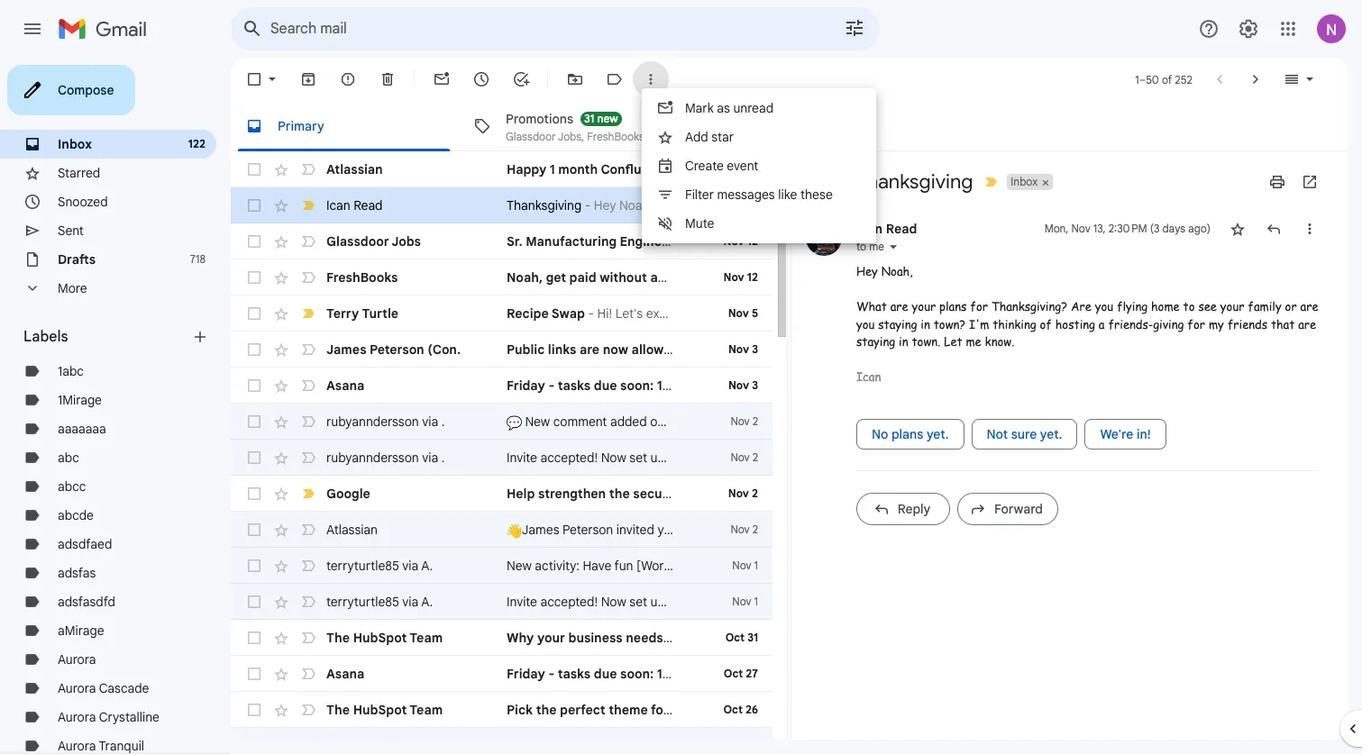 Task type: vqa. For each thing, say whether or not it's contained in the screenshot.
let's groove
no



Task type: describe. For each thing, give the bounding box(es) containing it.
thanksgiving for thanksgiving -
[[507, 197, 582, 214]]

for left my at the right top
[[1188, 316, 1205, 332]]

tasks for oct
[[558, 666, 591, 682]]

nov down them
[[732, 559, 751, 572]]

a
[[928, 233, 937, 250]]

know.
[[985, 334, 1015, 350]]

mark as unread
[[685, 100, 774, 116]]

accepted! for invite accepted! now set up a 1:1 project with rubyanndersson
[[540, 450, 598, 466]]

hey noah,
[[856, 263, 913, 279]]

noah, get paid without an invoice
[[507, 270, 713, 286]]

have
[[583, 558, 612, 574]]

14 row from the top
[[231, 620, 773, 656]]

13 row from the top
[[231, 584, 838, 620]]

not
[[987, 426, 1008, 442]]

happy 1 month confluence anniversary!
[[507, 161, 755, 178]]

sent
[[58, 223, 84, 239]]

0 vertical spatial the
[[609, 486, 630, 502]]

1 on from the left
[[650, 414, 665, 430]]

pick
[[507, 702, 533, 719]]

friends
[[1228, 316, 1268, 332]]

💬 image
[[507, 416, 522, 431]]

gmail image
[[58, 11, 156, 47]]

8 row from the top
[[231, 404, 920, 440]]

to left you:
[[760, 414, 771, 430]]

public links are now allowed in your confluence site link
[[507, 341, 824, 359]]

peterson for invited
[[563, 522, 613, 538]]

nov 2 for atlassian
[[731, 523, 758, 536]]

a inside the what are your plans for thanksgiving? are you flying home to see your family or are you staying in town? i'm thinking of hosting a friends-giving for my friends that are staying in town. let me know.
[[1099, 316, 1105, 332]]

jobs
[[1119, 233, 1145, 250]]

16 row from the top
[[231, 692, 773, 728]]

a inside "why your business needs a blog" link
[[666, 630, 674, 646]]

i'm
[[969, 316, 989, 332]]

new activity: have fun [world domination]
[[507, 558, 747, 574]]

new comment added on a task assigned to you: get us back on track link
[[507, 413, 920, 431]]

systems,
[[870, 233, 925, 250]]

my for nov 3
[[675, 378, 694, 394]]

paid
[[569, 270, 596, 286]]

adsdfaed link
[[58, 536, 112, 553]]

the hubspot team for pick the perfect theme for your business
[[326, 702, 443, 719]]

up for terryturtle85
[[650, 594, 665, 610]]

glassdoor jobs
[[326, 233, 421, 250]]

Search mail text field
[[270, 20, 793, 38]]

nov down nov 5
[[728, 343, 749, 356]]

toggle split pane mode image
[[1283, 70, 1301, 88]]

are right 'or'
[[1300, 298, 1319, 315]]

back
[[842, 414, 870, 430]]

. for 'invite accepted! now set up a 1:1 project with rubyanndersson' link
[[442, 450, 445, 466]]

event
[[727, 158, 758, 174]]

0 horizontal spatial noah,
[[507, 270, 543, 286]]

the for pick the perfect theme for your business
[[326, 702, 350, 719]]

nov 5
[[728, 307, 758, 320]]

home
[[1151, 298, 1180, 315]]

project for rubyanndersson
[[695, 450, 735, 466]]

0 vertical spatial me
[[869, 240, 884, 253]]

in up town.
[[921, 316, 930, 332]]

nov up nov 5
[[724, 270, 744, 284]]

1 vertical spatial ican read
[[856, 221, 917, 237]]

aurora crystalline link
[[58, 710, 160, 726]]

7 row from the top
[[231, 368, 773, 404]]

- down the month
[[585, 197, 591, 214]]

public
[[507, 342, 545, 358]]

2 on from the left
[[873, 414, 887, 430]]

aurora for aurora cascade
[[58, 681, 96, 697]]

report spam image
[[339, 70, 357, 88]]

to left join
[[682, 522, 693, 538]]

thanksgiving -
[[507, 197, 594, 214]]

1 horizontal spatial 31
[[748, 631, 758, 645]]

friday - tasks due soon: 1 - my workspace for oct
[[507, 666, 764, 682]]

delete image
[[379, 70, 397, 88]]

nov inside 'cell'
[[1071, 222, 1091, 235]]

team for pick the perfect theme for your business
[[410, 702, 443, 719]]

in left los at the right of the page
[[1148, 233, 1159, 250]]

move to image
[[566, 70, 584, 88]]

boeing
[[940, 233, 983, 250]]

of inside the what are your plans for thanksgiving? are you flying home to see your family or are you staying in town? i'm thinking of hosting a friends-giving for my friends that are staying in town. let me know.
[[1040, 316, 1052, 332]]

your right "allowed"
[[697, 342, 725, 358]]

1 horizontal spatial read
[[886, 221, 917, 237]]

rubyanndersson via . for new comment added on a task assigned to you: get us back on track link
[[326, 414, 445, 430]]

12 row from the top
[[231, 548, 773, 584]]

days
[[1163, 222, 1186, 235]]

3 for workspace
[[752, 379, 758, 392]]

get
[[801, 414, 822, 430]]

needs
[[626, 630, 663, 646]]

1 google from the left
[[326, 486, 370, 502]]

26 inside row
[[746, 739, 758, 753]]

are left now
[[580, 342, 600, 358]]

0 vertical spatial oct 26
[[723, 703, 758, 717]]

aurora crystalline
[[58, 710, 160, 726]]

sr.
[[507, 233, 523, 250]]

yet. for not sure yet.
[[1040, 426, 1062, 442]]

team for why your business needs a blog
[[410, 630, 443, 646]]

that
[[1271, 316, 1295, 332]]

adsdfaed
[[58, 536, 112, 553]]

labels image
[[606, 70, 624, 88]]

1abc
[[58, 363, 84, 380]]

join
[[696, 522, 717, 538]]

los
[[1162, 233, 1184, 250]]

snoozed link
[[58, 194, 108, 210]]

of inside row
[[687, 486, 700, 502]]

0 vertical spatial confluence
[[601, 161, 671, 178]]

you inside the what are your plans for thanksgiving? are you flying home to see your family or are you staying in town? i'm thinking of hosting a friends-giving for my friends that are staying in town. let me know.
[[856, 316, 875, 332]]

aurora for aurora link
[[58, 652, 96, 668]]

- up the pick the perfect theme for your business
[[666, 666, 672, 682]]

in left town.
[[899, 334, 908, 350]]

nov up oct 31
[[732, 595, 751, 609]]

thinking
[[993, 316, 1036, 332]]

nov 2 left you:
[[731, 415, 758, 428]]

oct inside row
[[726, 739, 744, 753]]

inbox for inbox button
[[1011, 175, 1038, 188]]

oct 26 row
[[231, 728, 773, 755]]

nov 2 for google
[[728, 487, 758, 500]]

nov down nov 13
[[724, 234, 744, 248]]

1 vertical spatial staying
[[856, 334, 895, 350]]

15 row from the top
[[231, 656, 773, 692]]

👋 image
[[507, 524, 522, 539]]

50
[[1146, 73, 1159, 86]]

more button
[[0, 274, 216, 303]]

1:1 for terryturtle85
[[679, 594, 691, 610]]

invite for invite accepted! now set up a 1:1 project with rubyanndersson
[[507, 450, 537, 466]]

a inside invite accepted! now set up a 1:1 project with terryturtle85 link
[[668, 594, 675, 610]]

public links are now allowed in your confluence site
[[507, 342, 824, 358]]

- right the swap at left top
[[588, 306, 594, 322]]

read inside row
[[354, 197, 383, 214]]

rubyanndersson via . for 'invite accepted! now set up a 1:1 project with rubyanndersson' link
[[326, 450, 445, 466]]

abc
[[58, 450, 79, 466]]

new activity: have fun [world domination] link
[[507, 557, 747, 575]]

(con.
[[428, 342, 461, 358]]

adsfasdfd link
[[58, 594, 115, 610]]

thanksgiving?
[[992, 298, 1067, 315]]

a inside 'invite accepted! now set up a 1:1 project with rubyanndersson' link
[[668, 450, 675, 466]]

row containing google
[[231, 476, 832, 512]]

11 row from the top
[[231, 512, 840, 548]]

1:1 for rubyanndersson
[[679, 450, 691, 466]]

what are your plans for thanksgiving? are you flying home to see your family or are you staying in town? i'm thinking of hosting a friends-giving for my friends that are staying in town. let me know.
[[856, 298, 1319, 350]]

1 row from the top
[[231, 151, 773, 188]]

friday - tasks due soon: 1 - my workspace for nov
[[507, 378, 764, 394]]

mon,
[[1045, 222, 1069, 235]]

hubspot for why your business needs a blog
[[353, 630, 407, 646]]

via for the new activity: have fun [world domination] link
[[402, 558, 418, 574]]

2 a. from the top
[[421, 594, 433, 610]]

abcc
[[58, 479, 86, 495]]

friday for nov
[[507, 378, 545, 394]]

2 for rubyanndersson via .
[[752, 451, 758, 464]]

main menu image
[[22, 18, 43, 40]]

aurora cascade
[[58, 681, 149, 697]]

help
[[507, 486, 535, 502]]

project for terryturtle85
[[695, 594, 735, 610]]

more
[[1085, 233, 1116, 250]]

sure
[[1011, 426, 1037, 442]]

pick the perfect theme for your business
[[507, 702, 757, 719]]

in right "allowed"
[[683, 342, 694, 358]]

friday for oct
[[507, 666, 545, 682]]

1 left the 50
[[1135, 73, 1139, 86]]

manufacturing
[[526, 233, 617, 250]]

2 nov 12 from the top
[[724, 270, 758, 284]]

mute
[[685, 215, 714, 232]]

soon: for nov 3
[[620, 378, 654, 394]]

nov 2 for rubyanndersson via .
[[731, 451, 758, 464]]

1 a. from the top
[[421, 558, 433, 574]]

site
[[802, 342, 824, 358]]

ago)
[[1188, 222, 1211, 235]]

not sure yet.
[[987, 426, 1062, 442]]

advanced search options image
[[837, 10, 873, 46]]

comment
[[553, 414, 607, 430]]

row containing terry turtle
[[231, 296, 773, 332]]

oct for pick the perfect theme for your business
[[723, 703, 743, 717]]

labels heading
[[23, 328, 191, 346]]

not starred image
[[1229, 220, 1247, 238]]

1 down "allowed"
[[657, 378, 662, 394]]

fun
[[614, 558, 633, 574]]

nov left the 13
[[727, 198, 746, 212]]

aaaaaaa link
[[58, 421, 106, 437]]

15
[[747, 162, 758, 176]]

thanksgiving for thanksgiving
[[856, 169, 973, 194]]

2:30 pm
[[1109, 222, 1147, 235]]

nov left 15
[[723, 162, 744, 176]]

social tab
[[687, 101, 914, 151]]

nov 3 for my
[[728, 379, 758, 392]]

you flying
[[1095, 298, 1148, 315]]

create
[[685, 158, 724, 174]]

forward
[[994, 501, 1043, 517]]

or
[[1285, 298, 1297, 315]]

search mail image
[[236, 13, 269, 45]]

my
[[1209, 316, 1224, 332]]

your right why
[[537, 630, 565, 646]]

you.
[[1285, 233, 1312, 250]]

like
[[778, 187, 797, 203]]

these
[[800, 187, 833, 203]]

the hubspot team for why your business needs a blog
[[326, 630, 443, 646]]

account
[[781, 486, 832, 502]]

nov left you:
[[731, 415, 750, 428]]

0 vertical spatial ican
[[326, 197, 350, 214]]

31 new
[[584, 111, 618, 125]]

122
[[188, 137, 206, 151]]

terry turtle
[[326, 306, 399, 322]]

plans inside button
[[892, 426, 923, 442]]

for up the i'm in the right top of the page
[[970, 298, 988, 315]]

starred link
[[58, 165, 100, 181]]

2 atlassian from the top
[[326, 522, 378, 538]]

what
[[856, 298, 887, 315]]

month
[[558, 161, 598, 178]]

new for new activity: have fun [world domination]
[[507, 558, 532, 574]]

the for why your business needs a blog
[[326, 630, 350, 646]]

nov up them
[[728, 487, 749, 500]]



Task type: locate. For each thing, give the bounding box(es) containing it.
9 row from the top
[[231, 440, 858, 476]]

are right what
[[890, 298, 909, 315]]

accepted!
[[540, 450, 598, 466], [540, 594, 598, 610]]

peterson down turtle
[[370, 342, 424, 358]]

0 horizontal spatial james
[[326, 342, 367, 358]]

security
[[633, 486, 684, 502]]

inbox inside labels navigation
[[58, 136, 92, 152]]

0 vertical spatial aurora
[[58, 652, 96, 668]]

now up "why your business needs a blog" link
[[601, 594, 626, 610]]

friday down 'public'
[[507, 378, 545, 394]]

1 team from the top
[[410, 630, 443, 646]]

2 set from the top
[[630, 594, 647, 610]]

inbox
[[58, 136, 92, 152], [1011, 175, 1038, 188]]

sr. manufacturing engineer (avionics) at millennium space systems, a boeing company and 8 more jobs in los angeles, ca for you. apply n link
[[507, 233, 1362, 251]]

james peterson invited you to join them in jira software link
[[507, 521, 840, 539]]

me down the i'm in the right top of the page
[[966, 334, 982, 350]]

due down now
[[594, 378, 617, 394]]

get
[[546, 270, 566, 286]]

mon, nov 13, 2:30 pm (3 days ago) cell
[[1045, 220, 1211, 238]]

tasks for nov
[[558, 378, 591, 394]]

1 vertical spatial hubspot
[[353, 702, 407, 719]]

0 horizontal spatial of
[[687, 486, 700, 502]]

2 hubspot from the top
[[353, 702, 407, 719]]

6 row from the top
[[231, 332, 824, 368]]

1 3 from the top
[[752, 343, 758, 356]]

new
[[525, 414, 550, 430], [507, 558, 532, 574]]

oct 26 inside row
[[726, 739, 758, 753]]

new down 👋 image
[[507, 558, 532, 574]]

labels
[[23, 328, 68, 346]]

read up glassdoor jobs
[[354, 197, 383, 214]]

12 down the at
[[747, 270, 758, 284]]

starred
[[58, 165, 100, 181]]

1 due from the top
[[594, 378, 617, 394]]

2 left you:
[[752, 415, 758, 428]]

your up join
[[703, 486, 731, 502]]

reply
[[898, 501, 931, 517]]

3 up assigned
[[752, 379, 758, 392]]

0 vertical spatial terryturtle85 via a.
[[326, 558, 433, 574]]

noah,
[[881, 263, 913, 279], [507, 270, 543, 286]]

2 horizontal spatial of
[[1162, 73, 1172, 86]]

james down terry
[[326, 342, 367, 358]]

2 rubyanndersson via . from the top
[[326, 450, 445, 466]]

2 for google
[[752, 487, 758, 500]]

adsfasdfd
[[58, 594, 115, 610]]

up down [world
[[650, 594, 665, 610]]

thanksgiving up the systems,
[[856, 169, 973, 194]]

with
[[738, 450, 762, 466], [738, 594, 762, 610]]

nov 12 up nov 5
[[724, 270, 758, 284]]

1 vertical spatial tasks
[[558, 666, 591, 682]]

set up needs
[[630, 594, 647, 610]]

- down "why your business needs a blog" link
[[548, 666, 555, 682]]

1 2 from the top
[[752, 415, 758, 428]]

row containing ican read
[[231, 188, 773, 224]]

0 vertical spatial ican read
[[326, 197, 383, 214]]

with up oct 31
[[738, 594, 762, 610]]

31 inside tab
[[584, 111, 594, 125]]

task
[[678, 414, 702, 430]]

nov right join
[[731, 523, 750, 536]]

0 vertical spatial project
[[695, 450, 735, 466]]

1 vertical spatial workspace
[[697, 666, 764, 682]]

plans right no
[[892, 426, 923, 442]]

to me
[[856, 240, 884, 253]]

0 vertical spatial my
[[675, 378, 694, 394]]

aaaaaaa
[[58, 421, 106, 437]]

2 friday - tasks due soon: 1 - my workspace link from the top
[[507, 665, 764, 683]]

thanksgiving down happy
[[507, 197, 582, 214]]

tab list containing promotions
[[231, 101, 1348, 151]]

1 26 from the top
[[746, 703, 758, 717]]

no plans yet. button
[[856, 419, 964, 449]]

0 horizontal spatial thanksgiving
[[507, 197, 582, 214]]

2 the hubspot team from the top
[[326, 702, 443, 719]]

blog
[[677, 630, 704, 646]]

2 26 from the top
[[746, 739, 758, 753]]

2 left jira
[[752, 523, 758, 536]]

1 vertical spatial 31
[[748, 631, 758, 645]]

1abc link
[[58, 363, 84, 380]]

more image
[[642, 70, 660, 88]]

0 vertical spatial thanksgiving
[[856, 169, 973, 194]]

james
[[326, 342, 367, 358], [522, 522, 559, 538]]

nov left 5
[[728, 307, 749, 320]]

2 accepted! from the top
[[540, 594, 598, 610]]

1 my from the top
[[675, 378, 694, 394]]

now inside invite accepted! now set up a 1:1 project with terryturtle85 link
[[601, 594, 626, 610]]

0 vertical spatial soon:
[[620, 378, 654, 394]]

nov up assigned
[[728, 379, 749, 392]]

oct
[[725, 631, 745, 645], [724, 667, 743, 681], [723, 703, 743, 717], [726, 739, 744, 753]]

0 vertical spatial atlassian
[[326, 161, 383, 178]]

10 row from the top
[[231, 476, 832, 512]]

1 vertical spatial the
[[326, 702, 350, 719]]

yet.
[[927, 426, 949, 442], [1040, 426, 1062, 442]]

0 vertical spatial the hubspot team
[[326, 630, 443, 646]]

- down the links
[[548, 378, 555, 394]]

1 vertical spatial confluence
[[728, 342, 798, 358]]

soon: for oct 27
[[620, 666, 654, 682]]

1 aurora from the top
[[58, 652, 96, 668]]

1 with from the top
[[738, 450, 762, 466]]

row containing glassdoor jobs
[[231, 224, 1362, 260]]

1 vertical spatial ican
[[856, 221, 883, 237]]

workspace for nov 3
[[697, 378, 764, 394]]

recipe swap -
[[507, 306, 597, 322]]

theme
[[609, 702, 648, 719]]

with inside invite accepted! now set up a 1:1 project with terryturtle85 link
[[738, 594, 762, 610]]

1 vertical spatial friday - tasks due soon: 1 - my workspace
[[507, 666, 764, 682]]

nov 2 up them
[[728, 487, 758, 500]]

1 horizontal spatial plans
[[939, 298, 967, 315]]

None search field
[[231, 7, 880, 50]]

3 row from the top
[[231, 224, 1362, 260]]

ican up back at the bottom
[[856, 369, 881, 385]]

2 up from the top
[[650, 594, 665, 610]]

1 vertical spatial inbox
[[1011, 175, 1038, 188]]

let
[[944, 334, 963, 350]]

jira
[[765, 522, 786, 538]]

hosting
[[1056, 316, 1095, 332]]

0 vertical spatial set
[[630, 450, 647, 466]]

perfect
[[560, 702, 605, 719]]

1 up from the top
[[650, 450, 665, 466]]

2 the from the top
[[326, 702, 350, 719]]

why your business needs a blog
[[507, 630, 704, 646]]

1 vertical spatial atlassian
[[326, 522, 378, 538]]

yet. right sure
[[1040, 426, 1062, 442]]

31 up 27
[[748, 631, 758, 645]]

aurora down amirage
[[58, 652, 96, 668]]

1 vertical spatial .
[[442, 450, 445, 466]]

2 friday from the top
[[507, 666, 545, 682]]

1 right domination]
[[754, 559, 758, 572]]

2 terryturtle85 via a. from the top
[[326, 594, 433, 610]]

2 aurora from the top
[[58, 681, 96, 697]]

rubyanndersson for new comment added on a task assigned to you: get us back on track link
[[326, 414, 419, 430]]

project inside 'invite accepted! now set up a 1:1 project with rubyanndersson' link
[[695, 450, 735, 466]]

my for oct 27
[[675, 666, 694, 682]]

via for new comment added on a task assigned to you: get us back on track link
[[422, 414, 438, 430]]

for inside pick the perfect theme for your business link
[[651, 702, 669, 719]]

compose button
[[7, 65, 136, 115]]

new right 💬 icon
[[525, 414, 550, 430]]

1 vertical spatial rubyanndersson via .
[[326, 450, 445, 466]]

0 horizontal spatial me
[[869, 240, 884, 253]]

thanksgiving main content
[[231, 58, 1362, 755]]

5 row from the top
[[231, 296, 773, 332]]

1 nov 1 from the top
[[732, 559, 758, 572]]

as
[[717, 100, 730, 116]]

my down blog
[[675, 666, 694, 682]]

for inside 'sr. manufacturing engineer (avionics) at millennium space systems, a boeing company and 8 more jobs in los angeles, ca for you. apply n' link
[[1264, 233, 1282, 250]]

via for 'invite accepted! now set up a 1:1 project with rubyanndersson' link
[[422, 450, 438, 466]]

support image
[[1198, 18, 1220, 40]]

a inside new comment added on a task assigned to you: get us back on track link
[[668, 414, 675, 430]]

nov 2 down assigned
[[731, 451, 758, 464]]

millennium
[[759, 233, 826, 250]]

1 . from the top
[[442, 414, 445, 430]]

2 invite from the top
[[507, 594, 537, 610]]

giving
[[1153, 316, 1184, 332]]

None checkbox
[[245, 70, 263, 88], [245, 233, 263, 251], [245, 269, 263, 287], [245, 305, 263, 323], [245, 413, 263, 431], [245, 485, 263, 503], [245, 521, 263, 539], [245, 557, 263, 575], [245, 629, 263, 647], [245, 665, 263, 683], [245, 701, 263, 719], [245, 737, 263, 755], [245, 70, 263, 88], [245, 233, 263, 251], [245, 269, 263, 287], [245, 305, 263, 323], [245, 413, 263, 431], [245, 485, 263, 503], [245, 521, 263, 539], [245, 557, 263, 575], [245, 629, 263, 647], [245, 665, 263, 683], [245, 701, 263, 719], [245, 737, 263, 755]]

0 vertical spatial due
[[594, 378, 617, 394]]

older image
[[1247, 70, 1265, 88]]

peterson up have
[[563, 522, 613, 538]]

1 vertical spatial the hubspot team
[[326, 702, 443, 719]]

a left blog
[[666, 630, 674, 646]]

with inside 'invite accepted! now set up a 1:1 project with rubyanndersson' link
[[738, 450, 762, 466]]

0 horizontal spatial the
[[536, 702, 557, 719]]

oct for why your business needs a blog
[[725, 631, 745, 645]]

1 vertical spatial business
[[703, 702, 757, 719]]

nov 2
[[731, 415, 758, 428], [731, 451, 758, 464], [728, 487, 758, 500], [731, 523, 758, 536]]

plans up town?
[[939, 298, 967, 315]]

rubyanndersson via .
[[326, 414, 445, 430], [326, 450, 445, 466]]

0 vertical spatial tasks
[[558, 378, 591, 394]]

ican read up the glassdoor on the top of page
[[326, 197, 383, 214]]

on right added
[[650, 414, 665, 430]]

0 vertical spatial 1:1
[[679, 450, 691, 466]]

0 vertical spatial inbox
[[58, 136, 92, 152]]

me inside the what are your plans for thanksgiving? are you flying home to see your family or are you staying in town? i'm thinking of hosting a friends-giving for my friends that are staying in town. let me know.
[[966, 334, 982, 350]]

0 vertical spatial read
[[354, 197, 383, 214]]

due for oct
[[594, 666, 617, 682]]

0 horizontal spatial on
[[650, 414, 665, 430]]

2 . from the top
[[442, 450, 445, 466]]

in left jira
[[753, 522, 763, 538]]

1 down needs
[[657, 666, 662, 682]]

a down you flying
[[1099, 316, 1105, 332]]

create event
[[685, 158, 758, 174]]

row containing freshbooks
[[231, 260, 773, 296]]

0 vertical spatial new
[[525, 414, 550, 430]]

1 yet. from the left
[[927, 426, 949, 442]]

happy
[[507, 161, 547, 178]]

soon: up added
[[620, 378, 654, 394]]

0 horizontal spatial google
[[326, 486, 370, 502]]

friday - tasks due soon: 1 - my workspace link for oct
[[507, 665, 764, 683]]

0 vertical spatial workspace
[[697, 378, 764, 394]]

thanksgiving inside row
[[507, 197, 582, 214]]

1:1 down task
[[679, 450, 691, 466]]

ican up the to me
[[856, 221, 883, 237]]

with for rubyanndersson
[[738, 450, 762, 466]]

1 vertical spatial the
[[536, 702, 557, 719]]

tab list
[[231, 101, 1348, 151]]

inbox inside inbox button
[[1011, 175, 1038, 188]]

1 accepted! from the top
[[540, 450, 598, 466]]

the left security
[[609, 486, 630, 502]]

with for terryturtle85
[[738, 594, 762, 610]]

Not starred checkbox
[[1229, 220, 1247, 238]]

1 vertical spatial aurora
[[58, 681, 96, 697]]

1 rubyanndersson via . from the top
[[326, 414, 445, 430]]

archive image
[[299, 70, 317, 88]]

1 12 from the top
[[747, 234, 758, 248]]

due down why your business needs a blog
[[594, 666, 617, 682]]

row
[[231, 151, 773, 188], [231, 188, 773, 224], [231, 224, 1362, 260], [231, 260, 773, 296], [231, 296, 773, 332], [231, 332, 824, 368], [231, 368, 773, 404], [231, 404, 920, 440], [231, 440, 858, 476], [231, 476, 832, 512], [231, 512, 840, 548], [231, 548, 773, 584], [231, 584, 838, 620], [231, 620, 773, 656], [231, 656, 773, 692], [231, 692, 773, 728]]

1 horizontal spatial ican read
[[856, 221, 917, 237]]

2 2 from the top
[[752, 451, 758, 464]]

peterson inside the james peterson invited you to join them in jira software link
[[563, 522, 613, 538]]

2 row from the top
[[231, 188, 773, 224]]

nov left 13,
[[1071, 222, 1091, 235]]

2 my from the top
[[675, 666, 694, 682]]

1 soon: from the top
[[620, 378, 654, 394]]

1mirage
[[58, 392, 102, 408]]

invite up why
[[507, 594, 537, 610]]

0 vertical spatial of
[[1162, 73, 1172, 86]]

1 project from the top
[[695, 450, 735, 466]]

due for nov
[[594, 378, 617, 394]]

2 yet. from the left
[[1040, 426, 1062, 442]]

1
[[1135, 73, 1139, 86], [550, 161, 555, 178], [657, 378, 662, 394], [754, 559, 758, 572], [754, 595, 758, 609], [657, 666, 662, 682]]

None checkbox
[[245, 160, 263, 179], [245, 197, 263, 215], [245, 341, 263, 359], [245, 377, 263, 395], [245, 449, 263, 467], [245, 593, 263, 611], [245, 160, 263, 179], [245, 197, 263, 215], [245, 341, 263, 359], [245, 377, 263, 395], [245, 449, 263, 467], [245, 593, 263, 611]]

2 tasks from the top
[[558, 666, 591, 682]]

project inside invite accepted! now set up a 1:1 project with terryturtle85 link
[[695, 594, 735, 610]]

invite for invite accepted! now set up a 1:1 project with terryturtle85
[[507, 594, 537, 610]]

0 vertical spatial nov 12
[[724, 234, 758, 248]]

nov down assigned
[[731, 451, 750, 464]]

business down oct 27
[[703, 702, 757, 719]]

your up friends
[[1221, 298, 1245, 315]]

718
[[190, 252, 206, 266]]

1 horizontal spatial inbox
[[1011, 175, 1038, 188]]

31 left "new"
[[584, 111, 594, 125]]

1 horizontal spatial thanksgiving
[[856, 169, 973, 194]]

you down what
[[856, 316, 875, 332]]

4 2 from the top
[[752, 523, 758, 536]]

1 set from the top
[[630, 450, 647, 466]]

3 aurora from the top
[[58, 710, 96, 726]]

1 vertical spatial invite
[[507, 594, 537, 610]]

2 vertical spatial aurora
[[58, 710, 96, 726]]

new for new comment added on a task assigned to you: get us back on track
[[525, 414, 550, 430]]

now down added
[[601, 450, 626, 466]]

nov 1 down them
[[732, 559, 758, 572]]

aurora
[[58, 652, 96, 668], [58, 681, 96, 697], [58, 710, 96, 726]]

1 friday - tasks due soon: 1 - my workspace link from the top
[[507, 377, 764, 395]]

1 horizontal spatial business
[[703, 702, 757, 719]]

hubspot for pick the perfect theme for your business
[[353, 702, 407, 719]]

friday - tasks due soon: 1 - my workspace link
[[507, 377, 764, 395], [507, 665, 764, 683]]

2 vertical spatial of
[[687, 486, 700, 502]]

set for rubyanndersson
[[630, 450, 647, 466]]

help strengthen the security of your google account
[[507, 486, 832, 502]]

. for new comment added on a task assigned to you: get us back on track link
[[442, 414, 445, 430]]

yet. for no plans yet.
[[927, 426, 949, 442]]

2 nov 1 from the top
[[732, 595, 758, 609]]

invoice
[[669, 270, 713, 286]]

aurora for aurora crystalline
[[58, 710, 96, 726]]

nov 3
[[728, 343, 758, 356], [728, 379, 758, 392]]

james for james peterson (con.
[[326, 342, 367, 358]]

now inside 'invite accepted! now set up a 1:1 project with rubyanndersson' link
[[601, 450, 626, 466]]

3 2 from the top
[[752, 487, 758, 500]]

company
[[986, 233, 1044, 250]]

1 nov 3 from the top
[[728, 343, 758, 356]]

1 vertical spatial with
[[738, 594, 762, 610]]

via
[[422, 414, 438, 430], [422, 450, 438, 466], [402, 558, 418, 574], [402, 594, 418, 610]]

0 vertical spatial team
[[410, 630, 443, 646]]

james peterson (con.
[[326, 342, 461, 358]]

31
[[584, 111, 594, 125], [748, 631, 758, 645]]

now
[[603, 342, 628, 358]]

snooze image
[[472, 70, 490, 88]]

27
[[746, 667, 758, 681]]

james up activity:
[[522, 522, 559, 538]]

mon, nov 13, 2:30 pm (3 days ago)
[[1045, 222, 1211, 235]]

1 horizontal spatial me
[[966, 334, 982, 350]]

the
[[609, 486, 630, 502], [536, 702, 557, 719]]

now for invite accepted! now set up a 1:1 project with terryturtle85
[[601, 594, 626, 610]]

up inside invite accepted! now set up a 1:1 project with terryturtle85 link
[[650, 594, 665, 610]]

are right that
[[1298, 316, 1316, 332]]

abcc link
[[58, 479, 86, 495]]

1 vertical spatial nov 3
[[728, 379, 758, 392]]

1 vertical spatial set
[[630, 594, 647, 610]]

nov
[[723, 162, 744, 176], [727, 198, 746, 212], [1071, 222, 1091, 235], [724, 234, 744, 248], [724, 270, 744, 284], [728, 307, 749, 320], [728, 343, 749, 356], [728, 379, 749, 392], [731, 415, 750, 428], [731, 451, 750, 464], [728, 487, 749, 500], [731, 523, 750, 536], [732, 559, 751, 572], [732, 595, 751, 609]]

hey
[[856, 263, 878, 279]]

the right pick
[[536, 702, 557, 719]]

up
[[650, 450, 665, 466], [650, 594, 665, 610]]

0 vertical spatial nov 1
[[732, 559, 758, 572]]

2 nov 3 from the top
[[728, 379, 758, 392]]

tasks up the perfect
[[558, 666, 591, 682]]

3 for site
[[752, 343, 758, 356]]

workspace for oct 27
[[697, 666, 764, 682]]

labels navigation
[[0, 58, 231, 755]]

2 team from the top
[[410, 702, 443, 719]]

you inside the james peterson invited you to join them in jira software link
[[658, 522, 678, 538]]

0 horizontal spatial business
[[568, 630, 623, 646]]

0 vertical spatial 26
[[746, 703, 758, 717]]

show details image
[[888, 242, 899, 252]]

2 left account
[[752, 487, 758, 500]]

1 vertical spatial read
[[886, 221, 917, 237]]

1 horizontal spatial the
[[609, 486, 630, 502]]

angeles,
[[1187, 233, 1240, 250]]

2 12 from the top
[[747, 270, 758, 284]]

1 hubspot from the top
[[353, 630, 407, 646]]

1 vertical spatial new
[[507, 558, 532, 574]]

1 vertical spatial up
[[650, 594, 665, 610]]

peterson for (con.
[[370, 342, 424, 358]]

reply link
[[856, 493, 950, 525]]

1 asana from the top
[[326, 378, 365, 394]]

1 left the month
[[550, 161, 555, 178]]

friday - tasks due soon: 1 - my workspace up pick the perfect theme for your business link
[[507, 666, 764, 682]]

workspace up assigned
[[697, 378, 764, 394]]

0 vertical spatial .
[[442, 414, 445, 430]]

12 down the 13
[[747, 234, 758, 248]]

settings image
[[1238, 18, 1259, 40]]

1 up oct 31
[[754, 595, 758, 609]]

0 vertical spatial plans
[[939, 298, 967, 315]]

1 vertical spatial a.
[[421, 594, 433, 610]]

1 now from the top
[[601, 450, 626, 466]]

0 horizontal spatial peterson
[[370, 342, 424, 358]]

1 workspace from the top
[[697, 378, 764, 394]]

1 vertical spatial friday
[[507, 666, 545, 682]]

2 due from the top
[[594, 666, 617, 682]]

0 vertical spatial friday - tasks due soon: 1 - my workspace link
[[507, 377, 764, 395]]

- down public links are now allowed in your confluence site link
[[666, 378, 672, 394]]

project
[[695, 450, 735, 466], [695, 594, 735, 610]]

8
[[1074, 233, 1081, 250]]

1 1:1 from the top
[[679, 450, 691, 466]]

to inside the what are your plans for thanksgiving? are you flying home to see your family or are you staying in town? i'm thinking of hosting a friends-giving for my friends that are staying in town. let me know.
[[1183, 298, 1195, 315]]

0 horizontal spatial plans
[[892, 426, 923, 442]]

asana for oct
[[326, 666, 365, 682]]

in!
[[1137, 426, 1151, 442]]

a.
[[421, 558, 433, 574], [421, 594, 433, 610]]

add to tasks image
[[512, 70, 530, 88]]

2 vertical spatial ican
[[856, 369, 881, 385]]

0 vertical spatial a.
[[421, 558, 433, 574]]

james peterson invited you to join them in jira software
[[522, 522, 840, 538]]

2 asana from the top
[[326, 666, 365, 682]]

confluence right the month
[[601, 161, 671, 178]]

with down assigned
[[738, 450, 762, 466]]

13
[[748, 198, 758, 212]]

help strengthen the security of your google account link
[[507, 485, 832, 503]]

tab list inside the 'thanksgiving' main content
[[231, 101, 1348, 151]]

set for terryturtle85
[[630, 594, 647, 610]]

filter
[[685, 187, 714, 203]]

unread
[[733, 100, 774, 116]]

nov 3 for confluence
[[728, 343, 758, 356]]

0 vertical spatial the
[[326, 630, 350, 646]]

1 vertical spatial soon:
[[620, 666, 654, 682]]

12
[[747, 234, 758, 248], [747, 270, 758, 284]]

an
[[650, 270, 666, 286]]

1 vertical spatial project
[[695, 594, 735, 610]]

snoozed
[[58, 194, 108, 210]]

them
[[720, 522, 749, 538]]

up inside 'invite accepted! now set up a 1:1 project with rubyanndersson' link
[[650, 450, 665, 466]]

we're
[[1100, 426, 1134, 442]]

nov 3 up assigned
[[728, 379, 758, 392]]

invite down 💬 icon
[[507, 450, 537, 466]]

1 nov 12 from the top
[[724, 234, 758, 248]]

2 1:1 from the top
[[679, 594, 691, 610]]

friday - tasks due soon: 1 - my workspace link for nov
[[507, 377, 764, 395]]

2 workspace from the top
[[697, 666, 764, 682]]

a left task
[[668, 414, 675, 430]]

nov 12 down nov 13
[[724, 234, 758, 248]]

1 terryturtle85 via a. from the top
[[326, 558, 433, 574]]

1 friday - tasks due soon: 1 - my workspace from the top
[[507, 378, 764, 394]]

0 horizontal spatial read
[[354, 197, 383, 214]]

freshbooks
[[326, 270, 398, 286]]

2 google from the left
[[734, 486, 778, 502]]

0 vertical spatial staying
[[878, 316, 917, 332]]

2 soon: from the top
[[620, 666, 654, 682]]

your up town?
[[912, 298, 936, 315]]

sent link
[[58, 223, 84, 239]]

1 the from the top
[[326, 630, 350, 646]]

1 vertical spatial 26
[[746, 739, 758, 753]]

set down added
[[630, 450, 647, 466]]

noah, down show details icon
[[881, 263, 913, 279]]

1 vertical spatial now
[[601, 594, 626, 610]]

tasks up comment
[[558, 378, 591, 394]]

0 vertical spatial james
[[326, 342, 367, 358]]

on
[[650, 414, 665, 430], [873, 414, 887, 430]]

1 horizontal spatial noah,
[[881, 263, 913, 279]]

you right invited
[[658, 522, 678, 538]]

yet. right track
[[927, 426, 949, 442]]

1 atlassian from the top
[[326, 161, 383, 178]]

town?
[[934, 316, 966, 332]]

4 row from the top
[[231, 260, 773, 296]]

0 vertical spatial 31
[[584, 111, 594, 125]]

friday - tasks due soon: 1 - my workspace link up pick the perfect theme for your business link
[[507, 665, 764, 683]]

1 horizontal spatial confluence
[[728, 342, 798, 358]]

2 friday - tasks due soon: 1 - my workspace from the top
[[507, 666, 764, 682]]

n
[[1353, 233, 1362, 250]]

1 tasks from the top
[[558, 378, 591, 394]]

2 with from the top
[[738, 594, 762, 610]]

ican read
[[326, 197, 383, 214], [856, 221, 917, 237]]

0 horizontal spatial ican read
[[326, 197, 383, 214]]

rubyanndersson for 'invite accepted! now set up a 1:1 project with rubyanndersson' link
[[326, 450, 419, 466]]

to left see
[[1183, 298, 1195, 315]]

1 the hubspot team from the top
[[326, 630, 443, 646]]

a
[[1099, 316, 1105, 332], [668, 414, 675, 430], [668, 450, 675, 466], [668, 594, 675, 610], [666, 630, 674, 646]]

inbox for inbox link
[[58, 136, 92, 152]]

plans inside the what are your plans for thanksgiving? are you flying home to see your family or are you staying in town? i'm thinking of hosting a friends-giving for my friends that are staying in town. let me know.
[[939, 298, 967, 315]]

accepted! for invite accepted! now set up a 1:1 project with terryturtle85
[[540, 594, 598, 610]]

workspace down oct 31
[[697, 666, 764, 682]]

1 vertical spatial thanksgiving
[[507, 197, 582, 214]]

2 now from the top
[[601, 594, 626, 610]]

business
[[568, 630, 623, 646], [703, 702, 757, 719]]

0 vertical spatial friday - tasks due soon: 1 - my workspace
[[507, 378, 764, 394]]

1 vertical spatial oct 26
[[726, 739, 758, 753]]

promotions
[[506, 110, 573, 127]]

asana for nov
[[326, 378, 365, 394]]

1 horizontal spatial on
[[873, 414, 887, 430]]

confluence down 5
[[728, 342, 798, 358]]

0 vertical spatial business
[[568, 630, 623, 646]]

james for james peterson invited you to join them in jira software
[[522, 522, 559, 538]]

1 vertical spatial terryturtle85 via a.
[[326, 594, 433, 610]]

mark
[[685, 100, 714, 116]]

0 horizontal spatial 31
[[584, 111, 594, 125]]

1 invite from the top
[[507, 450, 537, 466]]

promotions, 31 new messages, tab
[[459, 101, 686, 151]]

1 vertical spatial you
[[658, 522, 678, 538]]

0 horizontal spatial inbox
[[58, 136, 92, 152]]

town.
[[912, 334, 941, 350]]

0 vertical spatial up
[[650, 450, 665, 466]]

row containing james peterson (con.
[[231, 332, 824, 368]]

up for rubyanndersson
[[650, 450, 665, 466]]

your right "theme" at the left
[[672, 702, 700, 719]]

1 friday from the top
[[507, 378, 545, 394]]

oct for friday - tasks due soon: 1 - my workspace
[[724, 667, 743, 681]]

hubspot
[[353, 630, 407, 646], [353, 702, 407, 719]]

2 project from the top
[[695, 594, 735, 610]]

1 vertical spatial friday - tasks due soon: 1 - my workspace link
[[507, 665, 764, 683]]

0 vertical spatial you
[[856, 316, 875, 332]]

now for invite accepted! now set up a 1:1 project with rubyanndersson
[[601, 450, 626, 466]]

to up hey
[[856, 240, 866, 253]]

0 vertical spatial accepted!
[[540, 450, 598, 466]]

nov 2 left jira
[[731, 523, 758, 536]]

[world
[[637, 558, 674, 574]]

2 3 from the top
[[752, 379, 758, 392]]

confluence
[[601, 161, 671, 178], [728, 342, 798, 358]]

2 for atlassian
[[752, 523, 758, 536]]

primary tab
[[231, 101, 457, 151]]



